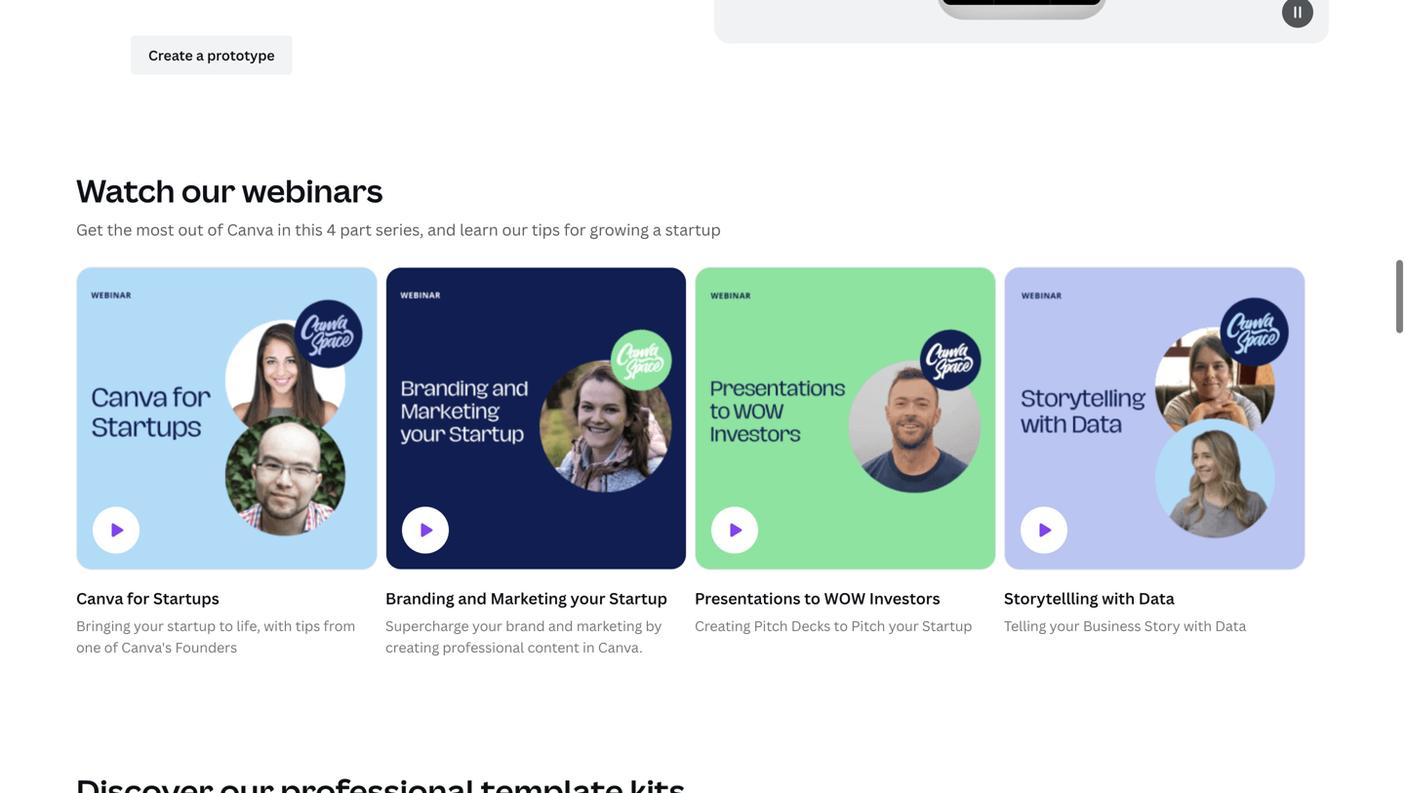 Task type: locate. For each thing, give the bounding box(es) containing it.
webinars
[[242, 170, 383, 212]]

0 vertical spatial for
[[564, 219, 586, 240]]

supercharge
[[386, 617, 469, 635]]

for inside the 'canva for startups bringing your startup to life, with tips from one of canva's founders'
[[127, 588, 150, 609]]

0 horizontal spatial and
[[428, 219, 456, 240]]

presentations
[[695, 588, 801, 609]]

in left this
[[277, 219, 291, 240]]

0 vertical spatial startup
[[666, 219, 721, 240]]

startup up founders
[[167, 617, 216, 635]]

to inside the 'canva for startups bringing your startup to life, with tips from one of canva's founders'
[[219, 617, 233, 635]]

watch our webinars get the most out of canva in this 4 part series, and learn our tips for growing a startup
[[76, 170, 721, 240]]

for
[[564, 219, 586, 240], [127, 588, 150, 609]]

your
[[571, 588, 606, 609], [134, 617, 164, 635], [472, 617, 503, 635], [889, 617, 919, 635], [1050, 617, 1080, 635]]

0 horizontal spatial tips
[[296, 617, 320, 635]]

and left learn
[[428, 219, 456, 240]]

to
[[805, 588, 821, 609], [219, 617, 233, 635], [834, 617, 848, 635]]

1 horizontal spatial startup
[[666, 219, 721, 240]]

0 vertical spatial and
[[428, 219, 456, 240]]

in down marketing
[[583, 639, 595, 657]]

this
[[295, 219, 323, 240]]

tips left from
[[296, 617, 320, 635]]

0 vertical spatial canva
[[227, 219, 274, 240]]

your up marketing
[[571, 588, 606, 609]]

0 vertical spatial of
[[207, 219, 223, 240]]

startups
[[153, 588, 219, 609]]

0 horizontal spatial canva
[[76, 588, 123, 609]]

canva inside the 'canva for startups bringing your startup to life, with tips from one of canva's founders'
[[76, 588, 123, 609]]

0 horizontal spatial pitch
[[754, 617, 788, 635]]

1 horizontal spatial canva
[[227, 219, 274, 240]]

1 horizontal spatial in
[[583, 639, 595, 657]]

with right story
[[1184, 617, 1213, 635]]

your down investors
[[889, 617, 919, 635]]

startup
[[666, 219, 721, 240], [167, 617, 216, 635]]

your down the "storytellling"
[[1050, 617, 1080, 635]]

our right learn
[[502, 219, 528, 240]]

to up decks
[[805, 588, 821, 609]]

of
[[207, 219, 223, 240], [104, 639, 118, 657]]

and up content
[[549, 617, 574, 635]]

storytellling with data telling your business story with data
[[1005, 588, 1247, 635]]

tips inside watch our webinars get the most out of canva in this 4 part series, and learn our tips for growing a startup
[[532, 219, 560, 240]]

1 vertical spatial data
[[1216, 617, 1247, 635]]

in
[[277, 219, 291, 240], [583, 639, 595, 657]]

startup up the by
[[609, 588, 668, 609]]

and
[[428, 219, 456, 240], [458, 588, 487, 609], [549, 617, 574, 635]]

our up out
[[181, 170, 236, 212]]

canva up bringing
[[76, 588, 123, 609]]

1 horizontal spatial our
[[502, 219, 528, 240]]

startup down investors
[[923, 617, 973, 635]]

your up canva's
[[134, 617, 164, 635]]

1 horizontal spatial pitch
[[852, 617, 886, 635]]

founders
[[175, 639, 237, 657]]

1 vertical spatial of
[[104, 639, 118, 657]]

1 horizontal spatial and
[[458, 588, 487, 609]]

for left the growing
[[564, 219, 586, 240]]

0 horizontal spatial with
[[264, 617, 292, 635]]

of inside watch our webinars get the most out of canva in this 4 part series, and learn our tips for growing a startup
[[207, 219, 223, 240]]

0 vertical spatial in
[[277, 219, 291, 240]]

creating
[[386, 639, 439, 657]]

0 vertical spatial startup
[[609, 588, 668, 609]]

our
[[181, 170, 236, 212], [502, 219, 528, 240]]

startup
[[609, 588, 668, 609], [923, 617, 973, 635]]

0 horizontal spatial in
[[277, 219, 291, 240]]

your up 'professional'
[[472, 617, 503, 635]]

canva left this
[[227, 219, 274, 240]]

to left life,
[[219, 617, 233, 635]]

branding
[[386, 588, 455, 609]]

1 vertical spatial tips
[[296, 617, 320, 635]]

to down wow
[[834, 617, 848, 635]]

1 horizontal spatial tips
[[532, 219, 560, 240]]

growing
[[590, 219, 649, 240]]

2 horizontal spatial to
[[834, 617, 848, 635]]

1 vertical spatial startup
[[923, 617, 973, 635]]

canva
[[227, 219, 274, 240], [76, 588, 123, 609]]

of right out
[[207, 219, 223, 240]]

story
[[1145, 617, 1181, 635]]

0 horizontal spatial our
[[181, 170, 236, 212]]

0 vertical spatial tips
[[532, 219, 560, 240]]

and inside watch our webinars get the most out of canva in this 4 part series, and learn our tips for growing a startup
[[428, 219, 456, 240]]

with right life,
[[264, 617, 292, 635]]

1 vertical spatial in
[[583, 639, 595, 657]]

1 horizontal spatial startup
[[923, 617, 973, 635]]

data
[[1139, 588, 1175, 609], [1216, 617, 1247, 635]]

startup inside the 'canva for startups bringing your startup to life, with tips from one of canva's founders'
[[167, 617, 216, 635]]

your inside the 'canva for startups bringing your startup to life, with tips from one of canva's founders'
[[134, 617, 164, 635]]

pitch down wow
[[852, 617, 886, 635]]

and up 'professional'
[[458, 588, 487, 609]]

0 horizontal spatial startup
[[167, 617, 216, 635]]

of inside the 'canva for startups bringing your startup to life, with tips from one of canva's founders'
[[104, 639, 118, 657]]

1 horizontal spatial with
[[1102, 588, 1135, 609]]

1 horizontal spatial of
[[207, 219, 223, 240]]

pitch
[[754, 617, 788, 635], [852, 617, 886, 635]]

1 vertical spatial for
[[127, 588, 150, 609]]

bringing
[[76, 617, 130, 635]]

with up business
[[1102, 588, 1135, 609]]

wow
[[825, 588, 866, 609]]

professional
[[443, 639, 524, 657]]

1 vertical spatial startup
[[167, 617, 216, 635]]

with
[[1102, 588, 1135, 609], [264, 617, 292, 635], [1184, 617, 1213, 635]]

2 horizontal spatial and
[[549, 617, 574, 635]]

0 horizontal spatial for
[[127, 588, 150, 609]]

1 horizontal spatial data
[[1216, 617, 1247, 635]]

data right story
[[1216, 617, 1247, 635]]

of right one
[[104, 639, 118, 657]]

0 vertical spatial our
[[181, 170, 236, 212]]

data up story
[[1139, 588, 1175, 609]]

with inside the 'canva for startups bringing your startup to life, with tips from one of canva's founders'
[[264, 617, 292, 635]]

0 horizontal spatial of
[[104, 639, 118, 657]]

canva for startups bringing your startup to life, with tips from one of canva's founders
[[76, 588, 356, 657]]

startup right a
[[666, 219, 721, 240]]

1 vertical spatial canva
[[76, 588, 123, 609]]

0 vertical spatial data
[[1139, 588, 1175, 609]]

1 horizontal spatial for
[[564, 219, 586, 240]]

pitch down presentations
[[754, 617, 788, 635]]

for up bringing
[[127, 588, 150, 609]]

0 horizontal spatial to
[[219, 617, 233, 635]]

marketing
[[577, 617, 643, 635]]

2 horizontal spatial with
[[1184, 617, 1213, 635]]

canva.
[[598, 639, 643, 657]]

presentations to wow investors creating pitch decks to pitch your startup
[[695, 588, 973, 635]]

0 horizontal spatial startup
[[609, 588, 668, 609]]

tips
[[532, 219, 560, 240], [296, 617, 320, 635]]

one
[[76, 639, 101, 657]]

tips right learn
[[532, 219, 560, 240]]



Task type: describe. For each thing, give the bounding box(es) containing it.
investors
[[870, 588, 941, 609]]

the
[[107, 219, 132, 240]]

for inside watch our webinars get the most out of canva in this 4 part series, and learn our tips for growing a startup
[[564, 219, 586, 240]]

get
[[76, 219, 103, 240]]

storytellling
[[1005, 588, 1099, 609]]

part
[[340, 219, 372, 240]]

marketing
[[491, 588, 567, 609]]

in inside branding and marketing your startup supercharge your brand and marketing by creating professional content in canva.
[[583, 639, 595, 657]]

2 pitch from the left
[[852, 617, 886, 635]]

tips inside the 'canva for startups bringing your startup to life, with tips from one of canva's founders'
[[296, 617, 320, 635]]

your inside storytellling with data telling your business story with data
[[1050, 617, 1080, 635]]

from
[[324, 617, 356, 635]]

2 vertical spatial and
[[549, 617, 574, 635]]

life,
[[237, 617, 261, 635]]

a
[[653, 219, 662, 240]]

brand
[[506, 617, 545, 635]]

canva inside watch our webinars get the most out of canva in this 4 part series, and learn our tips for growing a startup
[[227, 219, 274, 240]]

business
[[1084, 617, 1142, 635]]

out
[[178, 219, 204, 240]]

4
[[327, 219, 336, 240]]

most
[[136, 219, 174, 240]]

by
[[646, 617, 662, 635]]

content
[[528, 639, 580, 657]]

startup inside branding and marketing your startup supercharge your brand and marketing by creating professional content in canva.
[[609, 588, 668, 609]]

series,
[[376, 219, 424, 240]]

decks
[[792, 617, 831, 635]]

your inside the presentations to wow investors creating pitch decks to pitch your startup
[[889, 617, 919, 635]]

0 horizontal spatial data
[[1139, 588, 1175, 609]]

learn
[[460, 219, 499, 240]]

in inside watch our webinars get the most out of canva in this 4 part series, and learn our tips for growing a startup
[[277, 219, 291, 240]]

watch
[[76, 170, 175, 212]]

startup inside the presentations to wow investors creating pitch decks to pitch your startup
[[923, 617, 973, 635]]

1 horizontal spatial to
[[805, 588, 821, 609]]

branding and marketing your startup supercharge your brand and marketing by creating professional content in canva.
[[386, 588, 668, 657]]

1 vertical spatial and
[[458, 588, 487, 609]]

canva's
[[121, 639, 172, 657]]

creating
[[695, 617, 751, 635]]

telling
[[1005, 617, 1047, 635]]

startup inside watch our webinars get the most out of canva in this 4 part series, and learn our tips for growing a startup
[[666, 219, 721, 240]]

1 pitch from the left
[[754, 617, 788, 635]]

1 vertical spatial our
[[502, 219, 528, 240]]



Task type: vqa. For each thing, say whether or not it's contained in the screenshot.
Notes button
no



